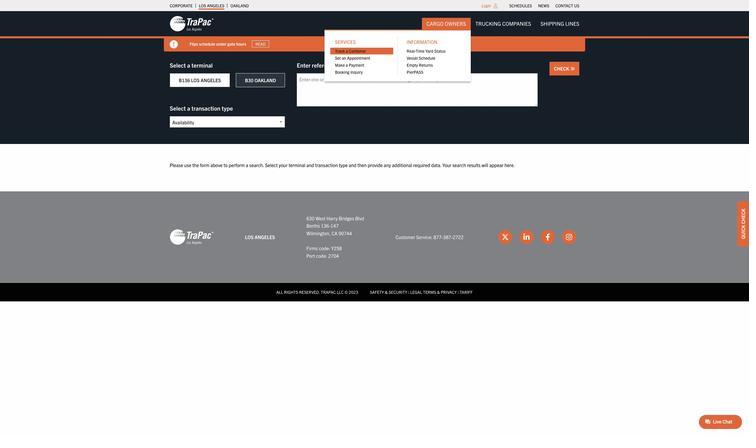 Task type: describe. For each thing, give the bounding box(es) containing it.
required
[[413, 162, 430, 168]]

here.
[[505, 162, 515, 168]]

pierpass
[[407, 69, 424, 75]]

1 vertical spatial code:
[[316, 253, 327, 259]]

security
[[389, 290, 407, 295]]

services link
[[330, 36, 393, 48]]

select for select a transaction type
[[170, 104, 186, 112]]

owners
[[445, 20, 466, 27]]

1 & from the left
[[385, 290, 388, 295]]

use
[[184, 162, 191, 168]]

387-
[[443, 234, 453, 240]]

solid image inside check button
[[570, 66, 575, 71]]

select a terminal
[[170, 61, 213, 69]]

los angeles image for banner containing cargo owners
[[170, 16, 214, 32]]

appear
[[489, 162, 504, 168]]

select for select a terminal
[[170, 61, 186, 69]]

legal
[[410, 290, 422, 295]]

menu for services
[[330, 48, 393, 75]]

time
[[416, 48, 425, 54]]

a for select a terminal
[[187, 61, 190, 69]]

the
[[192, 162, 199, 168]]

0 horizontal spatial type
[[222, 104, 233, 112]]

will
[[482, 162, 488, 168]]

information link
[[402, 36, 465, 48]]

booking
[[335, 69, 350, 75]]

container
[[349, 48, 366, 54]]

blvd
[[355, 215, 364, 221]]

reserved.
[[299, 290, 320, 295]]

2704
[[328, 253, 339, 259]]

enter
[[297, 61, 311, 69]]

perform
[[229, 162, 245, 168]]

firms code:  y258 port code:  2704
[[307, 245, 342, 259]]

select a transaction type
[[170, 104, 233, 112]]

companies
[[502, 20, 531, 27]]

b30
[[245, 77, 254, 83]]

menu bar containing cargo owners
[[325, 18, 584, 81]]

corporate link
[[170, 1, 193, 10]]

quick check
[[741, 209, 746, 239]]

1 and from the left
[[307, 162, 314, 168]]

corporate
[[170, 3, 193, 8]]

0 horizontal spatial transaction
[[192, 104, 220, 112]]

contact us link
[[556, 1, 580, 10]]

hours
[[236, 41, 246, 46]]

2 vertical spatial select
[[265, 162, 278, 168]]

shipping lines
[[541, 20, 580, 27]]

read link
[[252, 40, 269, 47]]

1 | from the left
[[408, 290, 409, 295]]

track a container menu item
[[330, 48, 393, 55]]

quick
[[741, 225, 746, 239]]

2 and from the left
[[349, 162, 357, 168]]

0 horizontal spatial oakland
[[231, 3, 249, 8]]

data.
[[431, 162, 442, 168]]

contact us
[[556, 3, 580, 8]]

please
[[170, 162, 183, 168]]

147
[[331, 223, 339, 229]]

track a container link
[[330, 48, 393, 55]]

90744
[[339, 230, 352, 236]]

number(s)
[[338, 61, 364, 69]]

set
[[335, 55, 341, 61]]

real-time yard status vessel schedule empty returns pierpass
[[407, 48, 446, 75]]

gate
[[228, 41, 235, 46]]

cargo
[[427, 20, 444, 27]]

real-time yard status link
[[402, 48, 465, 55]]

services menu item
[[330, 36, 393, 75]]

vessel
[[407, 55, 418, 61]]

light image
[[494, 4, 498, 8]]

1 horizontal spatial oakland
[[255, 77, 276, 83]]

los angeles image for footer containing 630 west harry bridges blvd
[[170, 229, 214, 245]]

all
[[276, 290, 283, 295]]

vessel schedule link
[[402, 55, 465, 62]]

banner containing cargo owners
[[0, 11, 749, 81]]

oakland link
[[231, 1, 249, 10]]

news link
[[538, 1, 549, 10]]

any
[[384, 162, 391, 168]]

©
[[345, 290, 348, 295]]

los angeles link
[[199, 1, 224, 10]]

b136
[[179, 77, 190, 83]]

los angeles inside footer
[[245, 234, 275, 240]]

services
[[335, 39, 356, 45]]

Enter reference number(s) text field
[[297, 73, 538, 107]]

flips schedule under gate hours
[[190, 41, 246, 46]]

cargo owners menu item
[[325, 18, 471, 81]]

a for track a container set an appointment make a payment booking inquiry
[[346, 48, 348, 54]]

firms
[[307, 245, 318, 251]]

1 horizontal spatial type
[[339, 162, 348, 168]]

1 vertical spatial terminal
[[289, 162, 305, 168]]

bridges
[[339, 215, 354, 221]]

terms
[[423, 290, 436, 295]]



Task type: locate. For each thing, give the bounding box(es) containing it.
1 vertical spatial type
[[339, 162, 348, 168]]

menu containing services
[[325, 30, 471, 81]]

1 horizontal spatial terminal
[[289, 162, 305, 168]]

footer containing 630 west harry bridges blvd
[[0, 191, 749, 301]]

service:
[[416, 234, 433, 240]]

safety & security | legal terms & privacy | tariff
[[370, 290, 473, 295]]

read
[[256, 41, 266, 47]]

0 vertical spatial terminal
[[192, 61, 213, 69]]

menu
[[325, 30, 471, 81], [330, 48, 393, 75], [402, 48, 465, 75]]

0 horizontal spatial check
[[554, 66, 570, 71]]

terminal up b136 los angeles
[[192, 61, 213, 69]]

select down b136
[[170, 104, 186, 112]]

0 horizontal spatial and
[[307, 162, 314, 168]]

0 vertical spatial los
[[199, 3, 206, 8]]

& right terms
[[437, 290, 440, 295]]

select up b136
[[170, 61, 186, 69]]

footer
[[0, 191, 749, 301]]

0 horizontal spatial |
[[408, 290, 409, 295]]

0 vertical spatial menu bar
[[506, 1, 583, 10]]

make a payment link
[[330, 62, 393, 68]]

real-
[[407, 48, 416, 54]]

us
[[574, 3, 580, 8]]

an
[[342, 55, 346, 61]]

and left then
[[349, 162, 357, 168]]

inquiry
[[350, 69, 363, 75]]

contact
[[556, 3, 573, 8]]

status
[[434, 48, 446, 54]]

search.
[[249, 162, 264, 168]]

los inside footer
[[245, 234, 254, 240]]

0 horizontal spatial los angeles
[[199, 3, 224, 8]]

solid image
[[170, 40, 178, 49], [570, 66, 575, 71]]

ca
[[332, 230, 338, 236]]

| left tariff
[[458, 290, 459, 295]]

legal terms & privacy link
[[410, 290, 457, 295]]

all rights reserved. trapac llc © 2023
[[276, 290, 358, 295]]

& right safety
[[385, 290, 388, 295]]

los angeles image
[[170, 16, 214, 32], [170, 229, 214, 245]]

information menu item
[[402, 36, 465, 75]]

1 horizontal spatial check
[[741, 209, 746, 224]]

0 vertical spatial code:
[[319, 245, 330, 251]]

code:
[[319, 245, 330, 251], [316, 253, 327, 259]]

terminal
[[192, 61, 213, 69], [289, 162, 305, 168]]

oakland right los angeles link
[[231, 3, 249, 8]]

provide
[[368, 162, 383, 168]]

0 horizontal spatial &
[[385, 290, 388, 295]]

0 horizontal spatial solid image
[[170, 40, 178, 49]]

2722
[[453, 234, 464, 240]]

2023
[[349, 290, 358, 295]]

a left the search.
[[246, 162, 248, 168]]

1 vertical spatial angeles
[[201, 77, 221, 83]]

port
[[307, 253, 315, 259]]

enter reference number(s)
[[297, 61, 364, 69]]

1 horizontal spatial &
[[437, 290, 440, 295]]

menu bar containing schedules
[[506, 1, 583, 10]]

2 vertical spatial angeles
[[255, 234, 275, 240]]

1 vertical spatial oakland
[[255, 77, 276, 83]]

tariff
[[460, 290, 473, 295]]

safety & security link
[[370, 290, 407, 295]]

shipping lines link
[[536, 18, 584, 30]]

1 vertical spatial los angeles
[[245, 234, 275, 240]]

rights
[[284, 290, 298, 295]]

information
[[407, 39, 437, 45]]

menu for information
[[402, 48, 465, 75]]

0 vertical spatial angeles
[[207, 3, 224, 8]]

0 vertical spatial transaction
[[192, 104, 220, 112]]

0 vertical spatial oakland
[[231, 3, 249, 8]]

cargo owners
[[427, 20, 466, 27]]

a up b136
[[187, 61, 190, 69]]

schedules
[[509, 3, 532, 8]]

1 vertical spatial solid image
[[570, 66, 575, 71]]

2 vertical spatial los
[[245, 234, 254, 240]]

solid image inside banner
[[170, 40, 178, 49]]

630
[[307, 215, 315, 221]]

1 vertical spatial menu bar
[[325, 18, 584, 81]]

1 horizontal spatial los angeles
[[245, 234, 275, 240]]

a right track
[[346, 48, 348, 54]]

1 horizontal spatial |
[[458, 290, 459, 295]]

oakland right b30
[[255, 77, 276, 83]]

code: up 2704
[[319, 245, 330, 251]]

login
[[482, 3, 491, 8]]

a for select a transaction type
[[187, 104, 190, 112]]

under
[[216, 41, 227, 46]]

appointment
[[347, 55, 370, 61]]

1 vertical spatial los
[[191, 77, 200, 83]]

a right make
[[346, 62, 348, 68]]

customer service: 877-387-2722
[[396, 234, 464, 240]]

630 west harry bridges blvd berths 136-147 wilmington, ca 90744
[[307, 215, 364, 236]]

reference
[[312, 61, 336, 69]]

a down b136
[[187, 104, 190, 112]]

pierpass link
[[402, 68, 465, 75]]

1 vertical spatial select
[[170, 104, 186, 112]]

results
[[467, 162, 481, 168]]

to
[[224, 162, 228, 168]]

check inside button
[[554, 66, 570, 71]]

0 vertical spatial check
[[554, 66, 570, 71]]

west
[[316, 215, 325, 221]]

terminal right your on the top
[[289, 162, 305, 168]]

wilmington,
[[307, 230, 331, 236]]

menu for cargo owners
[[325, 30, 471, 81]]

search
[[453, 162, 466, 168]]

2 | from the left
[[458, 290, 459, 295]]

empty
[[407, 62, 418, 68]]

empty returns link
[[402, 62, 465, 68]]

1 vertical spatial transaction
[[315, 162, 338, 168]]

booking inquiry link
[[330, 68, 393, 75]]

los angeles image inside footer
[[170, 229, 214, 245]]

schedule
[[199, 41, 215, 46]]

1 horizontal spatial and
[[349, 162, 357, 168]]

0 vertical spatial los angeles
[[199, 3, 224, 8]]

form
[[200, 162, 209, 168]]

check button
[[550, 62, 580, 76]]

1 vertical spatial los angeles image
[[170, 229, 214, 245]]

payment
[[349, 62, 364, 68]]

0 vertical spatial solid image
[[170, 40, 178, 49]]

trucking
[[476, 20, 501, 27]]

shipping
[[541, 20, 564, 27]]

quick check link
[[738, 201, 749, 246]]

and
[[307, 162, 314, 168], [349, 162, 357, 168]]

0 vertical spatial los angeles image
[[170, 16, 214, 32]]

&
[[385, 290, 388, 295], [437, 290, 440, 295]]

2 & from the left
[[437, 290, 440, 295]]

code: right "port" at the left of the page
[[316, 253, 327, 259]]

above
[[211, 162, 223, 168]]

136-
[[321, 223, 331, 229]]

check
[[554, 66, 570, 71], [741, 209, 746, 224]]

menu bar
[[506, 1, 583, 10], [325, 18, 584, 81]]

1 vertical spatial check
[[741, 209, 746, 224]]

b136 los angeles
[[179, 77, 221, 83]]

please use the form above to perform a search. select your terminal and transaction type and then provide any additional required data. your search results will appear here.
[[170, 162, 515, 168]]

transaction
[[192, 104, 220, 112], [315, 162, 338, 168]]

your
[[443, 162, 452, 168]]

yard
[[426, 48, 434, 54]]

news
[[538, 3, 549, 8]]

0 horizontal spatial terminal
[[192, 61, 213, 69]]

select left your on the top
[[265, 162, 278, 168]]

los inside los angeles link
[[199, 3, 206, 8]]

trucking companies
[[476, 20, 531, 27]]

returns
[[419, 62, 433, 68]]

| left legal on the right bottom of the page
[[408, 290, 409, 295]]

menu containing real-time yard status
[[402, 48, 465, 75]]

banner
[[0, 11, 749, 81]]

additional
[[392, 162, 412, 168]]

2 los angeles image from the top
[[170, 229, 214, 245]]

menu containing track a container
[[330, 48, 393, 75]]

your
[[279, 162, 288, 168]]

0 vertical spatial type
[[222, 104, 233, 112]]

0 vertical spatial select
[[170, 61, 186, 69]]

select
[[170, 61, 186, 69], [170, 104, 186, 112], [265, 162, 278, 168]]

trapac
[[321, 290, 336, 295]]

1 horizontal spatial transaction
[[315, 162, 338, 168]]

los angeles image inside banner
[[170, 16, 214, 32]]

trucking companies link
[[471, 18, 536, 30]]

schedule
[[419, 55, 435, 61]]

1 horizontal spatial solid image
[[570, 66, 575, 71]]

and right your on the top
[[307, 162, 314, 168]]

safety
[[370, 290, 384, 295]]

1 los angeles image from the top
[[170, 16, 214, 32]]

llc
[[337, 290, 344, 295]]



